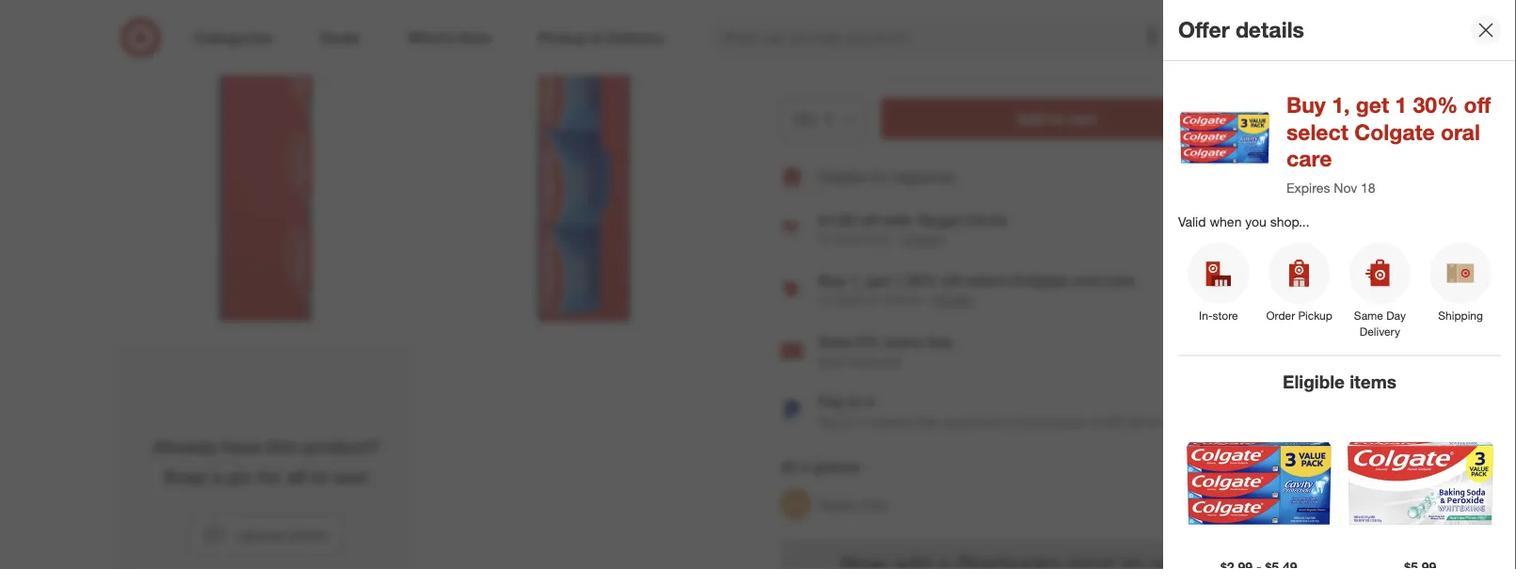 Task type: vqa. For each thing, say whether or not it's contained in the screenshot.
Dining's &
no



Task type: describe. For each thing, give the bounding box(es) containing it.
pickup
[[949, 55, 994, 74]]

only
[[868, 231, 892, 247]]

circle
[[966, 211, 1008, 229]]

photo
[[290, 526, 329, 545]]

What can we help you find? suggestions appear below search field
[[710, 17, 1179, 58]]

0 vertical spatial in
[[849, 392, 862, 411]]

colgate cavity protection fluoride toothpaste - great regular flavor, 5 of 7 image
[[114, 27, 417, 330]]

30% for buy 1, get 1 30% off select colgate oral care expires nov 18
[[1413, 91, 1458, 118]]

dialog containing offer details
[[1163, 0, 1516, 570]]

already
[[153, 436, 217, 458]]

shipping
[[1439, 309, 1483, 323]]

snap
[[164, 466, 207, 488]]

gluten
[[818, 496, 858, 513]]

pay in 4 pay in 4 interest-free payments on purchases of $30.00-$1,500.00
[[818, 392, 1207, 430]]

in-store
[[1199, 309, 1238, 323]]

this
[[267, 436, 298, 458]]

add to cart
[[1016, 109, 1097, 128]]

same day delivery
[[1354, 309, 1406, 339]]

at a glance
[[781, 458, 861, 476]]

in- inside $1.50 off with target circle in-store only ∙ details
[[818, 231, 834, 247]]

offer details
[[1179, 17, 1305, 43]]

0 vertical spatial 4
[[866, 392, 874, 411]]

$1.50 off with target circle in-store only ∙ details
[[818, 211, 1008, 247]]

valid
[[1179, 214, 1206, 230]]

free
[[918, 414, 941, 430]]

buy 1, get 1 30% off select colgate oral care link
[[818, 271, 1136, 290]]

delivery
[[1360, 325, 1401, 339]]

details
[[1236, 17, 1305, 43]]

care for buy 1, get 1 30% off select colgate oral care in-store or online ∙ details
[[1104, 271, 1136, 290]]

purchases
[[1025, 414, 1086, 430]]

get for buy 1, get 1 30% off select colgate oral care in-store or online ∙ details
[[867, 271, 890, 290]]

eligible items
[[1283, 371, 1397, 393]]

details inside $1.50 off with target circle in-store only ∙ details
[[903, 231, 943, 247]]

payments
[[944, 414, 1002, 430]]

in- inside buy 1, get 1 30% off select colgate oral care in-store or online ∙ details
[[818, 292, 834, 308]]

select for buy 1, get 1 30% off select colgate oral care in-store or online ∙ details
[[965, 271, 1008, 290]]

add item
[[1348, 170, 1394, 184]]

free
[[861, 496, 887, 513]]

day
[[927, 332, 953, 350]]

with
[[882, 211, 913, 229]]

off inside $1.50 off with target circle in-store only ∙ details
[[859, 211, 878, 229]]

pick
[[781, 26, 812, 44]]

care for buy 1, get 1 30% off select colgate oral care expires nov 18
[[1287, 145, 1333, 172]]

glance
[[813, 458, 861, 476]]

colgate cavity protection fluoride toothpaste - great regular flavor, 6 of 7 image
[[433, 27, 736, 330]]

store inside buy 1, get 1 30% off select colgate oral care in-store or online ∙ details
[[834, 292, 864, 308]]

add for add to cart
[[1016, 109, 1045, 128]]

get for buy 1, get 1 30% off select colgate oral care expires nov 18
[[1356, 91, 1389, 118]]

la sunset button
[[857, 25, 930, 46]]

on
[[1006, 414, 1021, 430]]

buy for buy 1, get 1 30% off select colgate oral care in-store or online ∙ details
[[818, 271, 846, 290]]

target promotion image image
[[1179, 91, 1272, 185]]

1 horizontal spatial for
[[871, 168, 889, 186]]

5%
[[857, 332, 880, 350]]

buy 1, get 1 30% off select colgate oral care expires nov 18
[[1287, 91, 1491, 196]]

save
[[818, 332, 853, 350]]

ready
[[781, 55, 824, 74]]

details inside buy 1, get 1 30% off select colgate oral care in-store or online ∙ details
[[933, 292, 973, 308]]

$1,500.00
[[1149, 414, 1207, 430]]

search
[[1166, 30, 1211, 49]]

to inside button
[[1049, 109, 1064, 128]]

pickup
[[1299, 309, 1333, 323]]

gluten free
[[818, 496, 887, 513]]

offer
[[1179, 17, 1230, 43]]

cart
[[1068, 109, 1097, 128]]

∙ inside buy 1, get 1 30% off select colgate oral care in-store or online ∙ details
[[925, 292, 928, 308]]

pic
[[227, 466, 253, 488]]

1 vertical spatial 4
[[858, 414, 865, 430]]

at
[[781, 458, 796, 476]]

when
[[1210, 214, 1242, 230]]

add to cart button
[[881, 98, 1233, 139]]

all
[[286, 466, 306, 488]]

up
[[816, 26, 834, 44]]

same
[[1354, 309, 1384, 323]]

la
[[857, 26, 876, 44]]

pick up at la sunset
[[781, 26, 930, 44]]

have
[[222, 436, 262, 458]]

items
[[1350, 371, 1397, 393]]

ready within 2 hours for pickup inside the store
[[781, 55, 1101, 74]]

nov
[[1334, 179, 1358, 196]]

∙ inside $1.50 off with target circle in-store only ∙ details
[[896, 231, 900, 247]]

1 vertical spatial details button
[[932, 290, 974, 311]]

colgate cavity protection fluoride toothpaste - great regular flavor, 3 of 7 image
[[114, 0, 417, 12]]

already have this product? snap a pic for all to see!
[[153, 436, 379, 488]]

2 pay from the top
[[818, 414, 840, 430]]

buy for buy 1, get 1 30% off select colgate oral care expires nov 18
[[1287, 91, 1326, 118]]

2
[[872, 55, 880, 74]]

shop...
[[1271, 214, 1310, 230]]



Task type: locate. For each thing, give the bounding box(es) containing it.
a right at
[[800, 458, 809, 476]]

eligible inside dialog
[[1283, 371, 1345, 393]]

2 horizontal spatial for
[[926, 55, 944, 74]]

0 horizontal spatial ∙
[[896, 231, 900, 247]]

0 vertical spatial eligible
[[818, 168, 867, 186]]

0 horizontal spatial get
[[867, 271, 890, 290]]

with
[[818, 354, 845, 370]]

hours
[[884, 55, 922, 74]]

details button
[[903, 230, 943, 249], [932, 290, 974, 311]]

$1.50
[[818, 211, 855, 229]]

day
[[1387, 309, 1406, 323]]

0 horizontal spatial 1,
[[850, 271, 863, 290]]

off inside buy 1, get 1 30% off select colgate oral care in-store or online ∙ details
[[942, 271, 961, 290]]

sunset
[[880, 26, 930, 44]]

1, inside buy 1, get 1 30% off select colgate oral care expires nov 18
[[1332, 91, 1350, 118]]

0 vertical spatial get
[[1356, 91, 1389, 118]]

get inside buy 1, get 1 30% off select colgate oral care in-store or online ∙ details
[[867, 271, 890, 290]]

colgate inside buy 1, get 1 30% off select colgate oral care in-store or online ∙ details
[[1012, 271, 1068, 290]]

select
[[1287, 118, 1349, 145], [965, 271, 1008, 290]]

in left interest-
[[844, 414, 854, 430]]

buy down "$1.50"
[[818, 271, 846, 290]]

4 left interest-
[[858, 414, 865, 430]]

0 horizontal spatial select
[[965, 271, 1008, 290]]

valid when you shop...
[[1179, 214, 1310, 230]]

redcard
[[848, 354, 901, 370]]

1 horizontal spatial buy
[[1287, 91, 1326, 118]]

1 horizontal spatial off
[[942, 271, 961, 290]]

1, inside buy 1, get 1 30% off select colgate oral care in-store or online ∙ details
[[850, 271, 863, 290]]

1 vertical spatial in
[[844, 414, 854, 430]]

1 vertical spatial details
[[933, 292, 973, 308]]

inside
[[998, 55, 1038, 74]]

0 vertical spatial 30%
[[1413, 91, 1458, 118]]

4
[[866, 392, 874, 411], [858, 414, 865, 430]]

to inside already have this product? snap a pic for all to see!
[[311, 466, 328, 488]]

pay down "with"
[[818, 392, 845, 411]]

oral
[[1441, 118, 1481, 145], [1072, 271, 1100, 290]]

to left cart
[[1049, 109, 1064, 128]]

0 horizontal spatial to
[[311, 466, 328, 488]]

0 vertical spatial for
[[926, 55, 944, 74]]

in- left order on the right bottom of the page
[[1199, 309, 1213, 323]]

select down 'circle' at the top
[[965, 271, 1008, 290]]

30% for buy 1, get 1 30% off select colgate oral care in-store or online ∙ details
[[907, 271, 938, 290]]

0 horizontal spatial for
[[258, 466, 281, 488]]

1 vertical spatial off
[[859, 211, 878, 229]]

2 vertical spatial for
[[258, 466, 281, 488]]

1, for buy 1, get 1 30% off select colgate oral care in-store or online ∙ details
[[850, 271, 863, 290]]

1 vertical spatial oral
[[1072, 271, 1100, 290]]

care inside buy 1, get 1 30% off select colgate oral care expires nov 18
[[1287, 145, 1333, 172]]

1 horizontal spatial eligible
[[1283, 371, 1345, 393]]

store
[[1067, 55, 1101, 74], [834, 231, 864, 247], [834, 292, 864, 308], [1213, 309, 1238, 323]]

1 horizontal spatial add
[[1348, 170, 1369, 184]]

0 vertical spatial select
[[1287, 118, 1349, 145]]

pay up the "glance"
[[818, 414, 840, 430]]

colgate baking soda and peroxide whitening toothpaste - frosty mint stripe - 6oz/3pk image
[[1345, 409, 1496, 559]]

add for add item
[[1348, 170, 1369, 184]]

get inside buy 1, get 1 30% off select colgate oral care expires nov 18
[[1356, 91, 1389, 118]]

get up add item
[[1356, 91, 1389, 118]]

buy inside buy 1, get 1 30% off select colgate oral care in-store or online ∙ details
[[818, 271, 846, 290]]

0 vertical spatial details
[[903, 231, 943, 247]]

1, up add item button
[[1332, 91, 1350, 118]]

get up or
[[867, 271, 890, 290]]

0 horizontal spatial eligible
[[818, 168, 867, 186]]

1 horizontal spatial 1
[[1395, 91, 1407, 118]]

add left the item
[[1348, 170, 1369, 184]]

1 vertical spatial select
[[965, 271, 1008, 290]]

0 vertical spatial 1
[[1395, 91, 1407, 118]]

off
[[1464, 91, 1491, 118], [859, 211, 878, 229], [942, 271, 961, 290]]

$30.00-
[[1105, 414, 1149, 430]]

0 horizontal spatial 30%
[[907, 271, 938, 290]]

1 vertical spatial pay
[[818, 414, 840, 430]]

add
[[1016, 109, 1045, 128], [1348, 170, 1369, 184]]

of
[[1090, 414, 1101, 430]]

0 vertical spatial care
[[1287, 145, 1333, 172]]

0 horizontal spatial 1
[[894, 271, 902, 290]]

1 vertical spatial eligible
[[1283, 371, 1345, 393]]

1 for buy 1, get 1 30% off select colgate oral care in-store or online ∙ details
[[894, 271, 902, 290]]

buy up expires
[[1287, 91, 1326, 118]]

0 horizontal spatial off
[[859, 211, 878, 229]]

add inside button
[[1348, 170, 1369, 184]]

for left all
[[258, 466, 281, 488]]

within
[[828, 55, 868, 74]]

1 vertical spatial 1
[[894, 271, 902, 290]]

eligible for registries
[[818, 168, 955, 186]]

oral for buy 1, get 1 30% off select colgate oral care in-store or online ∙ details
[[1072, 271, 1100, 290]]

store inside dialog
[[1213, 309, 1238, 323]]

1 horizontal spatial colgate
[[1355, 118, 1435, 145]]

see!
[[333, 466, 368, 488]]

0 horizontal spatial colgate
[[1012, 271, 1068, 290]]

0 vertical spatial 1,
[[1332, 91, 1350, 118]]

0 vertical spatial in-
[[818, 231, 834, 247]]

0 vertical spatial off
[[1464, 91, 1491, 118]]

1 vertical spatial for
[[871, 168, 889, 186]]

1 horizontal spatial ∙
[[925, 292, 928, 308]]

1 horizontal spatial to
[[1049, 109, 1064, 128]]

in-
[[818, 231, 834, 247], [818, 292, 834, 308], [1199, 309, 1213, 323]]

0 vertical spatial oral
[[1441, 118, 1481, 145]]

0 horizontal spatial oral
[[1072, 271, 1100, 290]]

1 inside buy 1, get 1 30% off select colgate oral care expires nov 18
[[1395, 91, 1407, 118]]

or
[[868, 292, 880, 308]]

order
[[1266, 309, 1295, 323]]

save 5% every day with redcard
[[818, 332, 953, 370]]

care inside buy 1, get 1 30% off select colgate oral care in-store or online ∙ details
[[1104, 271, 1136, 290]]

select for buy 1, get 1 30% off select colgate oral care expires nov 18
[[1287, 118, 1349, 145]]

∙ right only at the right top of the page
[[896, 231, 900, 247]]

online
[[883, 292, 921, 308]]

details
[[903, 231, 943, 247], [933, 292, 973, 308]]

every
[[884, 332, 923, 350]]

expires
[[1287, 179, 1331, 196]]

you
[[1246, 214, 1267, 230]]

details down buy 1, get 1 30% off select colgate oral care link on the right of the page
[[933, 292, 973, 308]]

1 vertical spatial buy
[[818, 271, 846, 290]]

off for buy 1, get 1 30% off select colgate oral care expires nov 18
[[1464, 91, 1491, 118]]

gluten free button
[[781, 484, 887, 525]]

store right the
[[1067, 55, 1101, 74]]

30% inside buy 1, get 1 30% off select colgate oral care in-store or online ∙ details
[[907, 271, 938, 290]]

1 horizontal spatial 1,
[[1332, 91, 1350, 118]]

0 vertical spatial add
[[1016, 109, 1045, 128]]

1 vertical spatial 1,
[[850, 271, 863, 290]]

oral inside buy 1, get 1 30% off select colgate oral care in-store or online ∙ details
[[1072, 271, 1100, 290]]

30% inside buy 1, get 1 30% off select colgate oral care expires nov 18
[[1413, 91, 1458, 118]]

0 vertical spatial details button
[[903, 230, 943, 249]]

1 horizontal spatial get
[[1356, 91, 1389, 118]]

a inside already have this product? snap a pic for all to see!
[[212, 466, 222, 488]]

off for buy 1, get 1 30% off select colgate oral care in-store or online ∙ details
[[942, 271, 961, 290]]

buy
[[1287, 91, 1326, 118], [818, 271, 846, 290]]

∙ right the online
[[925, 292, 928, 308]]

the
[[1042, 55, 1063, 74]]

add left cart
[[1016, 109, 1045, 128]]

0 vertical spatial colgate
[[1355, 118, 1435, 145]]

deals element
[[781, 200, 1402, 322]]

colgate for buy 1, get 1 30% off select colgate oral care expires nov 18
[[1355, 118, 1435, 145]]

search button
[[1166, 17, 1211, 62]]

eligible left items
[[1283, 371, 1345, 393]]

upload photo
[[237, 526, 329, 545]]

1 inside buy 1, get 1 30% off select colgate oral care in-store or online ∙ details
[[894, 271, 902, 290]]

1 vertical spatial add
[[1348, 170, 1369, 184]]

add inside button
[[1016, 109, 1045, 128]]

for inside already have this product? snap a pic for all to see!
[[258, 466, 281, 488]]

oral inside buy 1, get 1 30% off select colgate oral care expires nov 18
[[1441, 118, 1481, 145]]

for right hours
[[926, 55, 944, 74]]

store left or
[[834, 292, 864, 308]]

1 vertical spatial to
[[311, 466, 328, 488]]

buy 1, get 1 30% off select colgate oral care in-store or online ∙ details
[[818, 271, 1136, 308]]

1 up the online
[[894, 271, 902, 290]]

0 vertical spatial ∙
[[896, 231, 900, 247]]

2 vertical spatial off
[[942, 271, 961, 290]]

eligible up "$1.50"
[[818, 168, 867, 186]]

store left order on the right bottom of the page
[[1213, 309, 1238, 323]]

colgate inside buy 1, get 1 30% off select colgate oral care expires nov 18
[[1355, 118, 1435, 145]]

details button down target
[[903, 230, 943, 249]]

4 up interest-
[[866, 392, 874, 411]]

1 pay from the top
[[818, 392, 845, 411]]

1 horizontal spatial select
[[1287, 118, 1349, 145]]

at
[[838, 26, 852, 44]]

1 up add item button
[[1395, 91, 1407, 118]]

off inside buy 1, get 1 30% off select colgate oral care expires nov 18
[[1464, 91, 1491, 118]]

colgate for buy 1, get 1 30% off select colgate oral care in-store or online ∙ details
[[1012, 271, 1068, 290]]

0 horizontal spatial a
[[212, 466, 222, 488]]

care
[[1287, 145, 1333, 172], [1104, 271, 1136, 290]]

0 vertical spatial to
[[1049, 109, 1064, 128]]

1 vertical spatial get
[[867, 271, 890, 290]]

select up expires
[[1287, 118, 1349, 145]]

1, up 5%
[[850, 271, 863, 290]]

0 vertical spatial pay
[[818, 392, 845, 411]]

0 horizontal spatial add
[[1016, 109, 1045, 128]]

colgate
[[1355, 118, 1435, 145], [1012, 271, 1068, 290]]

store down "$1.50"
[[834, 231, 864, 247]]

colgate cavity protection fluoride toothpaste great regular flavor - 6oz/3pk image
[[1184, 409, 1335, 559]]

interest-
[[869, 414, 918, 430]]

eligible for eligible items
[[1283, 371, 1345, 393]]

a left pic on the left of page
[[212, 466, 222, 488]]

details down target
[[903, 231, 943, 247]]

upload
[[237, 526, 286, 545]]

0 vertical spatial buy
[[1287, 91, 1326, 118]]

for left 'registries'
[[871, 168, 889, 186]]

store inside $1.50 off with target circle in-store only ∙ details
[[834, 231, 864, 247]]

1 vertical spatial care
[[1104, 271, 1136, 290]]

in down redcard
[[849, 392, 862, 411]]

registries
[[893, 168, 955, 186]]

oral for buy 1, get 1 30% off select colgate oral care expires nov 18
[[1441, 118, 1481, 145]]

details button down buy 1, get 1 30% off select colgate oral care link on the right of the page
[[932, 290, 974, 311]]

2 horizontal spatial off
[[1464, 91, 1491, 118]]

1,
[[1332, 91, 1350, 118], [850, 271, 863, 290]]

1 horizontal spatial 30%
[[1413, 91, 1458, 118]]

1, for buy 1, get 1 30% off select colgate oral care expires nov 18
[[1332, 91, 1350, 118]]

upload photo button
[[191, 515, 341, 556]]

advertisement region
[[781, 540, 1402, 570]]

1 for buy 1, get 1 30% off select colgate oral care expires nov 18
[[1395, 91, 1407, 118]]

a
[[800, 458, 809, 476], [212, 466, 222, 488]]

1
[[1395, 91, 1407, 118], [894, 271, 902, 290]]

1 vertical spatial ∙
[[925, 292, 928, 308]]

0 horizontal spatial buy
[[818, 271, 846, 290]]

select inside buy 1, get 1 30% off select colgate oral care in-store or online ∙ details
[[965, 271, 1008, 290]]

dialog
[[1163, 0, 1516, 570]]

item
[[1372, 170, 1394, 184]]

in
[[849, 392, 862, 411], [844, 414, 854, 430]]

buy inside buy 1, get 1 30% off select colgate oral care expires nov 18
[[1287, 91, 1326, 118]]

product?
[[303, 436, 379, 458]]

in- down "$1.50"
[[818, 231, 834, 247]]

1 vertical spatial 30%
[[907, 271, 938, 290]]

1 vertical spatial in-
[[818, 292, 834, 308]]

1 horizontal spatial care
[[1287, 145, 1333, 172]]

select inside buy 1, get 1 30% off select colgate oral care expires nov 18
[[1287, 118, 1349, 145]]

get
[[1356, 91, 1389, 118], [867, 271, 890, 290]]

2 vertical spatial in-
[[1199, 309, 1213, 323]]

in- up save
[[818, 292, 834, 308]]

eligible for eligible for registries
[[818, 168, 867, 186]]

0 horizontal spatial care
[[1104, 271, 1136, 290]]

18
[[1361, 179, 1376, 196]]

1 horizontal spatial a
[[800, 458, 809, 476]]

for
[[926, 55, 944, 74], [871, 168, 889, 186], [258, 466, 281, 488]]

target
[[917, 211, 962, 229]]

1 horizontal spatial oral
[[1441, 118, 1481, 145]]

30%
[[1413, 91, 1458, 118], [907, 271, 938, 290]]

to right all
[[311, 466, 328, 488]]

1 vertical spatial colgate
[[1012, 271, 1068, 290]]

order pickup
[[1266, 309, 1333, 323]]

add item button
[[1322, 162, 1402, 192]]



